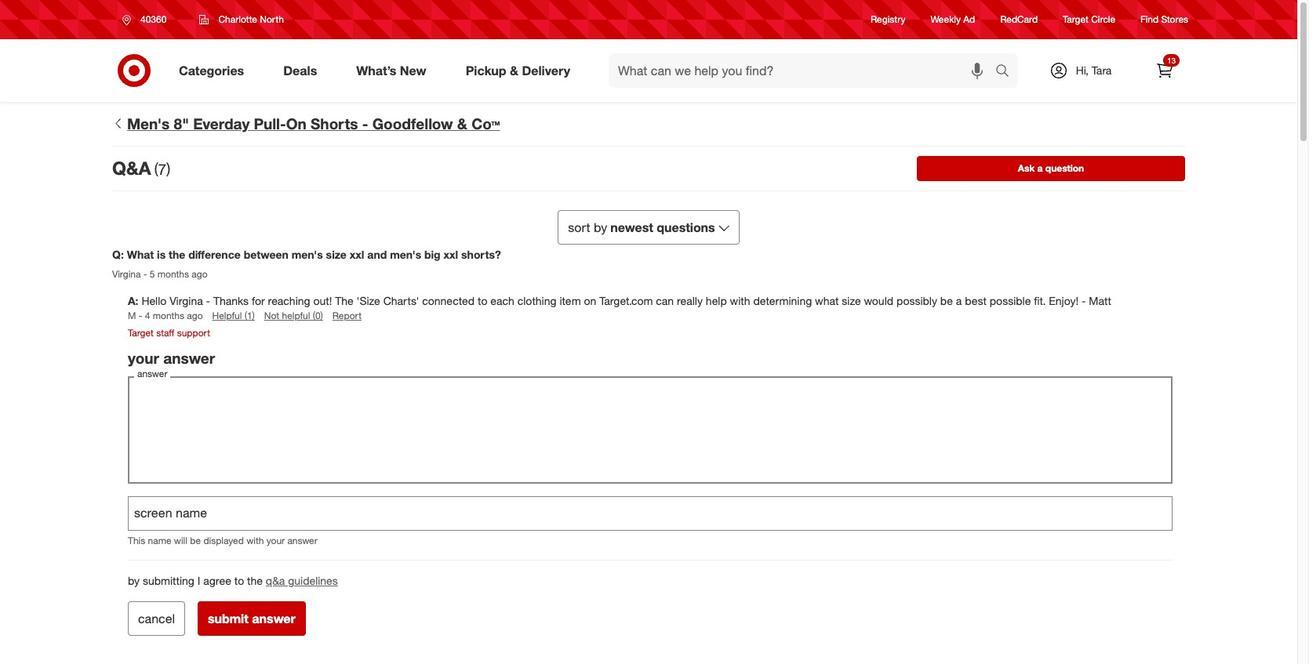 Task type: locate. For each thing, give the bounding box(es) containing it.
1 horizontal spatial be
[[941, 295, 953, 308]]

virgina down the q:
[[112, 269, 141, 280]]

men's 8" everday pull-on shorts - goodfellow & co™
[[127, 115, 500, 133]]

what's new
[[356, 62, 427, 78]]

1 horizontal spatial &
[[510, 62, 519, 78]]

0 vertical spatial virgina
[[112, 269, 141, 280]]

ago up support
[[187, 310, 203, 322]]

1 vertical spatial your
[[267, 535, 285, 547]]

7
[[158, 160, 166, 178]]

xxl right big
[[444, 248, 458, 261]]

0 horizontal spatial be
[[190, 535, 201, 547]]

)
[[166, 160, 170, 178]]

questions
[[657, 219, 715, 235]]

1 horizontal spatial a
[[1038, 162, 1043, 174]]

1 vertical spatial a
[[956, 295, 962, 308]]

this name will be displayed with your answer
[[128, 535, 318, 547]]

0 vertical spatial a
[[1038, 162, 1043, 174]]

0 vertical spatial size
[[326, 248, 347, 261]]

1 vertical spatial &
[[457, 115, 468, 133]]

your
[[128, 349, 159, 367], [267, 535, 285, 547]]

helpful  (1) button
[[212, 309, 255, 323]]

be left "best"
[[941, 295, 953, 308]]

0 vertical spatial months
[[158, 269, 189, 280]]

target inside target circle link
[[1063, 14, 1089, 25]]

a: hello virgina - thanks for reaching out! the 'size charts' connected to each clothing item on target.com can really help with determining what size would possibly be a best possible fit. enjoy! - matt
[[128, 295, 1112, 308]]

can
[[656, 295, 674, 308]]

8"
[[174, 115, 189, 133]]

1 vertical spatial virgina
[[170, 295, 203, 308]]

size inside q: what is the difference between men's size xxl and men's big xxl shorts? virgina - 5 months ago
[[326, 248, 347, 261]]

months right 5
[[158, 269, 189, 280]]

fit.
[[1034, 295, 1046, 308]]

1 horizontal spatial size
[[842, 295, 861, 308]]

1 vertical spatial to
[[234, 574, 244, 587]]

your down staff
[[128, 349, 159, 367]]

m - 4 months ago
[[128, 310, 203, 322]]

1 horizontal spatial virgina
[[170, 295, 203, 308]]

is
[[157, 248, 166, 261]]

xxl
[[350, 248, 364, 261], [444, 248, 458, 261]]

deals link
[[270, 53, 337, 88]]

(1)
[[245, 310, 255, 322]]

target for target staff support
[[128, 327, 154, 339]]

virgina up m - 4 months ago
[[170, 295, 203, 308]]

None text field
[[128, 377, 1173, 484]]

'size
[[357, 295, 380, 308]]

answer up q&a guidelines button
[[287, 535, 318, 547]]

big
[[425, 248, 441, 261]]

answer
[[163, 349, 215, 367], [287, 535, 318, 547], [252, 611, 296, 627]]

1 horizontal spatial with
[[730, 295, 750, 308]]

a right ask
[[1038, 162, 1043, 174]]

0 horizontal spatial target
[[128, 327, 154, 339]]

1 vertical spatial the
[[247, 574, 263, 587]]

weekly ad
[[931, 14, 975, 25]]

the left q&a
[[247, 574, 263, 587]]

find stores link
[[1141, 13, 1189, 26]]

registry link
[[871, 13, 906, 26]]

target down 4
[[128, 327, 154, 339]]

&
[[510, 62, 519, 78], [457, 115, 468, 133]]

the inside q: what is the difference between men's size xxl and men's big xxl shorts? virgina - 5 months ago
[[169, 248, 185, 261]]

target circle
[[1063, 14, 1116, 25]]

with right help
[[730, 295, 750, 308]]

1 xxl from the left
[[350, 248, 364, 261]]

size right what
[[842, 295, 861, 308]]

hi, tara
[[1076, 64, 1112, 77]]

ago down difference
[[192, 269, 208, 280]]

submit answer
[[208, 611, 296, 627]]

redcard
[[1001, 14, 1038, 25]]

4
[[145, 310, 150, 322]]

a
[[1038, 162, 1043, 174], [956, 295, 962, 308]]

the
[[335, 295, 354, 308]]

difference
[[188, 248, 241, 261]]

0 vertical spatial ago
[[192, 269, 208, 280]]

men's left big
[[390, 248, 421, 261]]

xxl left and in the top left of the page
[[350, 248, 364, 261]]

with right displayed at the left bottom of page
[[247, 535, 264, 547]]

1 vertical spatial be
[[190, 535, 201, 547]]

0 vertical spatial with
[[730, 295, 750, 308]]

0 vertical spatial target
[[1063, 14, 1089, 25]]

1 vertical spatial months
[[153, 310, 184, 322]]

be
[[941, 295, 953, 308], [190, 535, 201, 547]]

a left "best"
[[956, 295, 962, 308]]

a inside button
[[1038, 162, 1043, 174]]

target left circle
[[1063, 14, 1089, 25]]

answer inside submit answer button
[[252, 611, 296, 627]]

- left matt
[[1082, 295, 1086, 308]]

0 horizontal spatial virgina
[[112, 269, 141, 280]]

by left "submitting"
[[128, 574, 140, 587]]

q: what is the difference between men's size xxl and men's big xxl shorts? virgina - 5 months ago
[[112, 248, 501, 280]]

to right agree at the bottom left
[[234, 574, 244, 587]]

would
[[864, 295, 894, 308]]

1 vertical spatial with
[[247, 535, 264, 547]]

& right pickup
[[510, 62, 519, 78]]

answer for submit answer
[[252, 611, 296, 627]]

answer for your answer
[[163, 349, 215, 367]]

hi,
[[1076, 64, 1089, 77]]

pull-
[[254, 115, 286, 133]]

by right the sort at the left of the page
[[594, 219, 607, 235]]

0 horizontal spatial men's
[[292, 248, 323, 261]]

0 horizontal spatial xxl
[[350, 248, 364, 261]]

months up the target staff support
[[153, 310, 184, 322]]

to left each
[[478, 295, 488, 308]]

0 vertical spatial the
[[169, 248, 185, 261]]

1 horizontal spatial to
[[478, 295, 488, 308]]

1 horizontal spatial the
[[247, 574, 263, 587]]

1 vertical spatial target
[[128, 327, 154, 339]]

answer down q&a
[[252, 611, 296, 627]]

charlotte north button
[[189, 5, 294, 34]]

answer down support
[[163, 349, 215, 367]]

your up q&a
[[267, 535, 285, 547]]

0 horizontal spatial your
[[128, 349, 159, 367]]

0 horizontal spatial size
[[326, 248, 347, 261]]

categories
[[179, 62, 244, 78]]

1 vertical spatial size
[[842, 295, 861, 308]]

- left thanks
[[206, 295, 210, 308]]

m
[[128, 310, 136, 322]]

2 vertical spatial answer
[[252, 611, 296, 627]]

men's right between
[[292, 248, 323, 261]]

the
[[169, 248, 185, 261], [247, 574, 263, 587]]

(
[[154, 160, 158, 178]]

hello
[[142, 295, 167, 308]]

None text field
[[128, 496, 1173, 531]]

0 horizontal spatial &
[[457, 115, 468, 133]]

1 horizontal spatial by
[[594, 219, 607, 235]]

0 vertical spatial your
[[128, 349, 159, 367]]

weekly ad link
[[931, 13, 975, 26]]

cancel
[[138, 611, 175, 627]]

0 vertical spatial &
[[510, 62, 519, 78]]

by
[[594, 219, 607, 235], [128, 574, 140, 587]]

size left and in the top left of the page
[[326, 248, 347, 261]]

0 vertical spatial be
[[941, 295, 953, 308]]

1 horizontal spatial target
[[1063, 14, 1089, 25]]

1 horizontal spatial xxl
[[444, 248, 458, 261]]

between
[[244, 248, 289, 261]]

1 horizontal spatial men's
[[390, 248, 421, 261]]

0 vertical spatial answer
[[163, 349, 215, 367]]

size
[[326, 248, 347, 261], [842, 295, 861, 308]]

be right the will
[[190, 535, 201, 547]]

0 horizontal spatial by
[[128, 574, 140, 587]]

& left "co™"
[[457, 115, 468, 133]]

report button
[[333, 309, 362, 323]]

40360
[[140, 13, 167, 25]]

ask
[[1018, 162, 1035, 174]]

(0)
[[313, 310, 323, 322]]

0 horizontal spatial the
[[169, 248, 185, 261]]

redcard link
[[1001, 13, 1038, 26]]

q:
[[112, 248, 124, 261]]

everday
[[193, 115, 250, 133]]

deals
[[283, 62, 317, 78]]

search
[[989, 64, 1026, 80]]

not helpful  (0)
[[264, 310, 323, 322]]

virgina
[[112, 269, 141, 280], [170, 295, 203, 308]]

the right 'is'
[[169, 248, 185, 261]]

- left 5
[[143, 269, 147, 280]]

helpful
[[282, 310, 310, 322]]



Task type: describe. For each thing, give the bounding box(es) containing it.
shorts
[[311, 115, 358, 133]]

really
[[677, 295, 703, 308]]

submit answer button
[[198, 602, 306, 636]]

2 xxl from the left
[[444, 248, 458, 261]]

staff
[[156, 327, 174, 339]]

your answer
[[128, 349, 215, 367]]

men's
[[127, 115, 170, 133]]

1 vertical spatial ago
[[187, 310, 203, 322]]

possible
[[990, 295, 1031, 308]]

40360 button
[[112, 5, 183, 34]]

on
[[286, 115, 307, 133]]

submit
[[208, 611, 249, 627]]

ad
[[964, 14, 975, 25]]

target for target circle
[[1063, 14, 1089, 25]]

categories link
[[166, 53, 264, 88]]

item
[[560, 295, 581, 308]]

determining
[[754, 295, 812, 308]]

charlotte north
[[218, 13, 284, 25]]

target staff support
[[128, 327, 210, 339]]

submitting
[[143, 574, 194, 587]]

goodfellow
[[372, 115, 453, 133]]

pickup & delivery link
[[452, 53, 590, 88]]

ask a question
[[1018, 162, 1084, 174]]

displayed
[[204, 535, 244, 547]]

pickup
[[466, 62, 507, 78]]

13
[[1167, 56, 1176, 65]]

i
[[198, 574, 200, 587]]

connected
[[422, 295, 475, 308]]

a:
[[128, 295, 138, 308]]

each
[[491, 295, 515, 308]]

pickup & delivery
[[466, 62, 570, 78]]

best
[[965, 295, 987, 308]]

report
[[333, 310, 362, 322]]

0 vertical spatial to
[[478, 295, 488, 308]]

1 vertical spatial answer
[[287, 535, 318, 547]]

5
[[150, 269, 155, 280]]

out!
[[313, 295, 332, 308]]

what's new link
[[343, 53, 446, 88]]

What can we help you find? suggestions appear below search field
[[609, 53, 1000, 88]]

- right shorts
[[362, 115, 368, 133]]

co™
[[472, 115, 500, 133]]

men's 8" everday pull-on shorts - goodfellow & co™ link
[[112, 115, 1186, 133]]

find stores
[[1141, 14, 1189, 25]]

virgina inside q: what is the difference between men's size xxl and men's big xxl shorts? virgina - 5 months ago
[[112, 269, 141, 280]]

0 horizontal spatial with
[[247, 535, 264, 547]]

0 vertical spatial by
[[594, 219, 607, 235]]

support
[[177, 327, 210, 339]]

what
[[127, 248, 154, 261]]

cancel button
[[128, 602, 185, 636]]

0 horizontal spatial to
[[234, 574, 244, 587]]

find
[[1141, 14, 1159, 25]]

q&a ( 7 )
[[112, 157, 170, 179]]

ask a question button
[[917, 156, 1186, 181]]

matt
[[1089, 295, 1112, 308]]

q&a guidelines button
[[266, 573, 338, 589]]

q&a
[[112, 157, 151, 179]]

helpful
[[212, 310, 242, 322]]

new
[[400, 62, 427, 78]]

newest
[[611, 219, 653, 235]]

stores
[[1162, 14, 1189, 25]]

registry
[[871, 14, 906, 25]]

target circle link
[[1063, 13, 1116, 26]]

months inside q: what is the difference between men's size xxl and men's big xxl shorts? virgina - 5 months ago
[[158, 269, 189, 280]]

name
[[148, 535, 171, 547]]

charts'
[[383, 295, 419, 308]]

this
[[128, 535, 145, 547]]

- left 4
[[139, 310, 142, 322]]

target.com
[[600, 295, 653, 308]]

delivery
[[522, 62, 570, 78]]

13 link
[[1148, 53, 1182, 88]]

agree
[[203, 574, 231, 587]]

for
[[252, 295, 265, 308]]

circle
[[1092, 14, 1116, 25]]

helpful  (1)
[[212, 310, 255, 322]]

north
[[260, 13, 284, 25]]

2 men's from the left
[[390, 248, 421, 261]]

- inside q: what is the difference between men's size xxl and men's big xxl shorts? virgina - 5 months ago
[[143, 269, 147, 280]]

search button
[[989, 53, 1026, 91]]

1 men's from the left
[[292, 248, 323, 261]]

not
[[264, 310, 279, 322]]

enjoy!
[[1049, 295, 1079, 308]]

tara
[[1092, 64, 1112, 77]]

not helpful  (0) button
[[264, 309, 323, 323]]

weekly
[[931, 14, 961, 25]]

clothing
[[518, 295, 557, 308]]

question
[[1046, 162, 1084, 174]]

and
[[367, 248, 387, 261]]

1 vertical spatial by
[[128, 574, 140, 587]]

0 horizontal spatial a
[[956, 295, 962, 308]]

q&a
[[266, 574, 285, 587]]

sort
[[568, 219, 591, 235]]

1 horizontal spatial your
[[267, 535, 285, 547]]

on
[[584, 295, 597, 308]]

ago inside q: what is the difference between men's size xxl and men's big xxl shorts? virgina - 5 months ago
[[192, 269, 208, 280]]



Task type: vqa. For each thing, say whether or not it's contained in the screenshot.
bottom the to
yes



